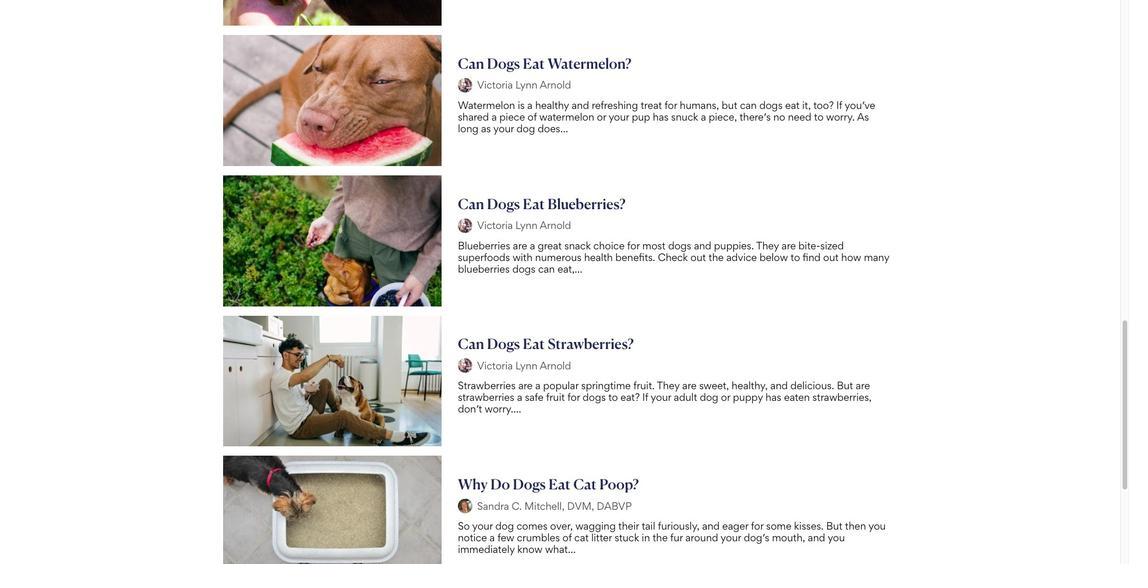 Task type: locate. For each thing, give the bounding box(es) containing it.
you
[[869, 520, 886, 532], [828, 532, 845, 544]]

or
[[597, 111, 606, 123], [721, 391, 731, 403]]

arnold up 'healthy'
[[540, 79, 571, 91]]

wagging
[[576, 520, 616, 532]]

and
[[572, 99, 589, 111], [694, 239, 712, 252], [771, 380, 788, 392], [702, 520, 720, 532], [808, 532, 826, 544]]

to inside blueberries are a great snack choice for most dogs and puppies. they are bite-sized superfoods with numerous health benefits.  check out the advice below to find out how many blueberries dogs can eat,...
[[791, 251, 800, 263]]

if right too?
[[837, 99, 843, 111]]

a left few
[[490, 532, 495, 544]]

if inside the strawberries are a popular springtime fruit. they are sweet, healthy, and delicious. but are strawberries a safe fruit for dogs to eat?  if your adult dog or puppy has eaten strawberries, don't worry....
[[643, 391, 648, 403]]

1 vertical spatial of
[[563, 532, 572, 544]]

but left then
[[826, 520, 843, 532]]

1 vertical spatial has
[[766, 391, 782, 403]]

but inside the strawberries are a popular springtime fruit. they are sweet, healthy, and delicious. but are strawberries a safe fruit for dogs to eat?  if your adult dog or puppy has eaten strawberries, don't worry....
[[837, 380, 853, 392]]

know
[[518, 543, 543, 555]]

has right pup
[[653, 111, 669, 123]]

1 vertical spatial lynn
[[516, 219, 538, 231]]

1 vertical spatial victoria
[[477, 219, 513, 231]]

0 vertical spatial if
[[837, 99, 843, 111]]

0 horizontal spatial can
[[538, 263, 555, 275]]

victoria lynn arnold for strawberries?
[[477, 359, 571, 372]]

furiously,
[[658, 520, 700, 532]]

1 vertical spatial to
[[791, 251, 800, 263]]

1 vertical spatial but
[[826, 520, 843, 532]]

out right find
[[823, 251, 839, 263]]

victoria lynn arnold up is
[[477, 79, 571, 91]]

1 vertical spatial can
[[538, 263, 555, 275]]

1 horizontal spatial they
[[756, 239, 779, 252]]

2 horizontal spatial dog
[[700, 391, 719, 403]]

2 vertical spatial victoria
[[477, 359, 513, 372]]

2 arnold from the top
[[540, 219, 571, 231]]

if right 'eat?'
[[643, 391, 648, 403]]

0 vertical spatial dog
[[517, 122, 535, 135]]

mouth,
[[772, 532, 805, 544]]

refreshing
[[592, 99, 638, 111]]

your right the so
[[472, 520, 493, 532]]

1 arnold from the top
[[540, 79, 571, 91]]

a inside blueberries are a great snack choice for most dogs and puppies. they are bite-sized superfoods with numerous health benefits.  check out the advice below to find out how many blueberries dogs can eat,...
[[530, 239, 535, 252]]

2 victoria from the top
[[477, 219, 513, 231]]

0 vertical spatial has
[[653, 111, 669, 123]]

by image for can dogs eat watermelon?
[[458, 78, 473, 93]]

0 vertical spatial by image
[[458, 78, 473, 93]]

0 horizontal spatial has
[[653, 111, 669, 123]]

eaten
[[784, 391, 810, 403]]

1 can from the top
[[458, 55, 484, 72]]

your left pup
[[609, 111, 629, 123]]

3 lynn from the top
[[516, 359, 538, 372]]

has left eaten at right bottom
[[766, 391, 782, 403]]

are left bite-
[[782, 239, 796, 252]]

0 horizontal spatial you
[[828, 532, 845, 544]]

2 vertical spatial can
[[458, 335, 484, 353]]

arnold
[[540, 79, 571, 91], [540, 219, 571, 231], [540, 359, 571, 372]]

dogs right popular
[[583, 391, 606, 403]]

1 victoria lynn arnold from the top
[[477, 79, 571, 91]]

3 by image from the top
[[458, 499, 473, 513]]

arnold up great on the left top of the page
[[540, 219, 571, 231]]

victoria for can dogs eat strawberries?
[[477, 359, 513, 372]]

your
[[609, 111, 629, 123], [493, 122, 514, 135], [651, 391, 671, 403], [472, 520, 493, 532], [721, 532, 741, 544]]

1 vertical spatial can
[[458, 195, 484, 213]]

or right watermelon
[[597, 111, 606, 123]]

2 vertical spatial arnold
[[540, 359, 571, 372]]

eat up is
[[523, 55, 545, 72]]

if inside watermelon is a healthy and refreshing treat for humans, but can dogs eat it, too?  if you've shared a piece of watermelon or your pup has snuck a piece, there's no need to worry. as long as your dog does...
[[837, 99, 843, 111]]

1 vertical spatial or
[[721, 391, 731, 403]]

1 vertical spatial they
[[657, 380, 680, 392]]

1 vertical spatial arnold
[[540, 219, 571, 231]]

victoria up strawberries
[[477, 359, 513, 372]]

a left great on the left top of the page
[[530, 239, 535, 252]]

your left "adult"
[[651, 391, 671, 403]]

dogs left eat
[[760, 99, 783, 111]]

tail
[[642, 520, 655, 532]]

2 vertical spatial dog
[[495, 520, 514, 532]]

snuck
[[671, 111, 698, 123]]

by image for why do dogs eat cat poop?
[[458, 499, 473, 513]]

as
[[857, 111, 869, 123]]

2 can from the top
[[458, 195, 484, 213]]

sweet,
[[699, 380, 729, 392]]

stuck
[[615, 532, 639, 544]]

dogs up strawberries
[[487, 335, 520, 353]]

to inside watermelon is a healthy and refreshing treat for humans, but can dogs eat it, too?  if you've shared a piece of watermelon or your pup has snuck a piece, there's no need to worry. as long as your dog does...
[[814, 111, 824, 123]]

2 vertical spatial to
[[609, 391, 618, 403]]

1 horizontal spatial the
[[709, 251, 724, 263]]

for right treat
[[665, 99, 677, 111]]

they right fruit.
[[657, 380, 680, 392]]

eat up sandra c. mitchell, dvm, dabvp
[[549, 476, 571, 493]]

eat
[[523, 55, 545, 72], [523, 195, 545, 213], [523, 335, 545, 353], [549, 476, 571, 493]]

are right delicious.
[[856, 380, 870, 392]]

most
[[643, 239, 666, 252]]

victoria up watermelon
[[477, 79, 513, 91]]

are left great on the left top of the page
[[513, 239, 527, 252]]

0 vertical spatial can
[[740, 99, 757, 111]]

fruit
[[546, 391, 565, 403]]

1 horizontal spatial can
[[740, 99, 757, 111]]

0 vertical spatial the
[[709, 251, 724, 263]]

victoria lynn arnold
[[477, 79, 571, 91], [477, 219, 571, 231], [477, 359, 571, 372]]

can right but
[[740, 99, 757, 111]]

to right it,
[[814, 111, 824, 123]]

1 victoria from the top
[[477, 79, 513, 91]]

their
[[619, 520, 639, 532]]

dogs for watermelon?
[[487, 55, 520, 72]]

0 vertical spatial or
[[597, 111, 606, 123]]

can
[[458, 55, 484, 72], [458, 195, 484, 213], [458, 335, 484, 353]]

0 horizontal spatial the
[[653, 532, 668, 544]]

but right delicious.
[[837, 380, 853, 392]]

sized
[[821, 239, 844, 252]]

by image up the so
[[458, 499, 473, 513]]

you right then
[[869, 520, 886, 532]]

cat
[[574, 532, 589, 544]]

why
[[458, 476, 488, 493]]

check
[[658, 251, 688, 263]]

and inside the strawberries are a popular springtime fruit. they are sweet, healthy, and delicious. but are strawberries a safe fruit for dogs to eat?  if your adult dog or puppy has eaten strawberries, don't worry....
[[771, 380, 788, 392]]

blueberries are a great snack choice for most dogs and puppies. they are bite-sized superfoods with numerous health benefits.  check out the advice below to find out how many blueberries dogs can eat,...
[[458, 239, 890, 275]]

dabvp
[[597, 500, 632, 512]]

victoria lynn arnold down the "can dogs eat strawberries?"
[[477, 359, 571, 372]]

then
[[845, 520, 866, 532]]

eat for strawberries?
[[523, 335, 545, 353]]

the left the "advice"
[[709, 251, 724, 263]]

can left 'eat,...'
[[538, 263, 555, 275]]

can up watermelon
[[458, 55, 484, 72]]

of inside watermelon is a healthy and refreshing treat for humans, but can dogs eat it, too?  if you've shared a piece of watermelon or your pup has snuck a piece, there's no need to worry. as long as your dog does...
[[528, 111, 537, 123]]

of
[[528, 111, 537, 123], [563, 532, 572, 544]]

3 arnold from the top
[[540, 359, 571, 372]]

how
[[842, 251, 862, 263]]

they right puppies.
[[756, 239, 779, 252]]

1 vertical spatial victoria lynn arnold
[[477, 219, 571, 231]]

for inside blueberries are a great snack choice for most dogs and puppies. they are bite-sized superfoods with numerous health benefits.  check out the advice below to find out how many blueberries dogs can eat,...
[[627, 239, 640, 252]]

and right 'healthy'
[[572, 99, 589, 111]]

lynn down the "can dogs eat strawberries?"
[[516, 359, 538, 372]]

for right fruit
[[568, 391, 580, 403]]

1 horizontal spatial of
[[563, 532, 572, 544]]

by image
[[458, 78, 473, 93], [458, 359, 473, 373], [458, 499, 473, 513]]

cat
[[574, 476, 597, 493]]

0 vertical spatial victoria lynn arnold
[[477, 79, 571, 91]]

can up by image at the top left of the page
[[458, 195, 484, 213]]

dog down is
[[517, 122, 535, 135]]

but
[[837, 380, 853, 392], [826, 520, 843, 532]]

if
[[837, 99, 843, 111], [643, 391, 648, 403]]

by image up watermelon
[[458, 78, 473, 93]]

1 by image from the top
[[458, 78, 473, 93]]

2 vertical spatial victoria lynn arnold
[[477, 359, 571, 372]]

2 lynn from the top
[[516, 219, 538, 231]]

a
[[527, 99, 533, 111], [492, 111, 497, 123], [701, 111, 706, 123], [530, 239, 535, 252], [535, 380, 541, 392], [517, 391, 522, 403], [490, 532, 495, 544]]

0 vertical spatial they
[[756, 239, 779, 252]]

3 victoria from the top
[[477, 359, 513, 372]]

mitchell,
[[525, 500, 565, 512]]

comes
[[517, 520, 548, 532]]

bite-
[[799, 239, 821, 252]]

and left puppies.
[[694, 239, 712, 252]]

health
[[584, 251, 613, 263]]

of inside so your dog comes over, wagging their tail furiously, and eager for some kisses. but then you notice a few crumbles of cat litter stuck in the fur around your dog's mouth, and you immediately know what...
[[563, 532, 572, 544]]

for left some
[[751, 520, 764, 532]]

1 vertical spatial if
[[643, 391, 648, 403]]

dog inside so your dog comes over, wagging their tail furiously, and eager for some kisses. but then you notice a few crumbles of cat litter stuck in the fur around your dog's mouth, and you immediately know what...
[[495, 520, 514, 532]]

0 vertical spatial victoria
[[477, 79, 513, 91]]

1 horizontal spatial if
[[837, 99, 843, 111]]

1 vertical spatial by image
[[458, 359, 473, 373]]

1 horizontal spatial dog
[[517, 122, 535, 135]]

your inside the strawberries are a popular springtime fruit. they are sweet, healthy, and delicious. but are strawberries a safe fruit for dogs to eat?  if your adult dog or puppy has eaten strawberries, don't worry....
[[651, 391, 671, 403]]

are left fruit
[[518, 380, 533, 392]]

of left cat
[[563, 532, 572, 544]]

eat up popular
[[523, 335, 545, 353]]

0 vertical spatial can
[[458, 55, 484, 72]]

0 vertical spatial but
[[837, 380, 853, 392]]

2 by image from the top
[[458, 359, 473, 373]]

of right is
[[528, 111, 537, 123]]

dog down sandra
[[495, 520, 514, 532]]

sandra c. mitchell, dvm, dabvp
[[477, 500, 632, 512]]

you left then
[[828, 532, 845, 544]]

can for can dogs eat blueberries?
[[458, 195, 484, 213]]

the
[[709, 251, 724, 263], [653, 532, 668, 544]]

0 horizontal spatial if
[[643, 391, 648, 403]]

dogs up watermelon
[[487, 55, 520, 72]]

has inside watermelon is a healthy and refreshing treat for humans, but can dogs eat it, too?  if you've shared a piece of watermelon or your pup has snuck a piece, there's no need to worry. as long as your dog does...
[[653, 111, 669, 123]]

0 vertical spatial to
[[814, 111, 824, 123]]

0 horizontal spatial dog
[[495, 520, 514, 532]]

eat up great on the left top of the page
[[523, 195, 545, 213]]

victoria up blueberries on the top
[[477, 219, 513, 231]]

or left puppy
[[721, 391, 731, 403]]

by image up strawberries
[[458, 359, 473, 373]]

2 vertical spatial lynn
[[516, 359, 538, 372]]

or inside the strawberries are a popular springtime fruit. they are sweet, healthy, and delicious. but are strawberries a safe fruit for dogs to eat?  if your adult dog or puppy has eaten strawberries, don't worry....
[[721, 391, 731, 403]]

blueberries
[[458, 263, 510, 275]]

0 horizontal spatial or
[[597, 111, 606, 123]]

arnold for blueberries?
[[540, 219, 571, 231]]

for left most
[[627, 239, 640, 252]]

does...
[[538, 122, 568, 135]]

and right healthy, at right
[[771, 380, 788, 392]]

0 horizontal spatial to
[[609, 391, 618, 403]]

eat for watermelon?
[[523, 55, 545, 72]]

dogs up c.
[[513, 476, 546, 493]]

a inside so your dog comes over, wagging their tail furiously, and eager for some kisses. but then you notice a few crumbles of cat litter stuck in the fur around your dog's mouth, and you immediately know what...
[[490, 532, 495, 544]]

1 horizontal spatial out
[[823, 251, 839, 263]]

1 horizontal spatial or
[[721, 391, 731, 403]]

lynn for blueberries?
[[516, 219, 538, 231]]

victoria lynn arnold down can dogs eat blueberries?
[[477, 219, 571, 231]]

3 can from the top
[[458, 335, 484, 353]]

the inside so your dog comes over, wagging their tail furiously, and eager for some kisses. but then you notice a few crumbles of cat litter stuck in the fur around your dog's mouth, and you immediately know what...
[[653, 532, 668, 544]]

to left find
[[791, 251, 800, 263]]

dogs right blueberries
[[512, 263, 536, 275]]

0 vertical spatial arnold
[[540, 79, 571, 91]]

1 horizontal spatial has
[[766, 391, 782, 403]]

dogs up blueberries on the top
[[487, 195, 520, 213]]

lynn down can dogs eat blueberries?
[[516, 219, 538, 231]]

3 victoria lynn arnold from the top
[[477, 359, 571, 372]]

has
[[653, 111, 669, 123], [766, 391, 782, 403]]

watermelon?
[[548, 55, 632, 72]]

0 horizontal spatial they
[[657, 380, 680, 392]]

can
[[740, 99, 757, 111], [538, 263, 555, 275]]

lynn up is
[[516, 79, 538, 91]]

and right 'mouth,'
[[808, 532, 826, 544]]

your right as
[[493, 122, 514, 135]]

worry.
[[826, 111, 855, 123]]

to left 'eat?'
[[609, 391, 618, 403]]

0 vertical spatial lynn
[[516, 79, 538, 91]]

arnold up popular
[[540, 359, 571, 372]]

lynn
[[516, 79, 538, 91], [516, 219, 538, 231], [516, 359, 538, 372]]

2 vertical spatial by image
[[458, 499, 473, 513]]

immediately
[[458, 543, 515, 555]]

2 horizontal spatial to
[[814, 111, 824, 123]]

and left the eager
[[702, 520, 720, 532]]

but
[[722, 99, 738, 111]]

the right in
[[653, 532, 668, 544]]

arnold for strawberries?
[[540, 359, 571, 372]]

healthy
[[535, 99, 569, 111]]

dog right "adult"
[[700, 391, 719, 403]]

1 horizontal spatial to
[[791, 251, 800, 263]]

a right as
[[492, 111, 497, 123]]

can dogs eat watermelon?
[[458, 55, 632, 72]]

0 horizontal spatial of
[[528, 111, 537, 123]]

1 lynn from the top
[[516, 79, 538, 91]]

no
[[774, 111, 786, 123]]

1 vertical spatial dog
[[700, 391, 719, 403]]

0 vertical spatial of
[[528, 111, 537, 123]]

for inside so your dog comes over, wagging their tail furiously, and eager for some kisses. but then you notice a few crumbles of cat litter stuck in the fur around your dog's mouth, and you immediately know what...
[[751, 520, 764, 532]]

dogs
[[487, 55, 520, 72], [487, 195, 520, 213], [487, 335, 520, 353], [513, 476, 546, 493]]

but inside so your dog comes over, wagging their tail furiously, and eager for some kisses. but then you notice a few crumbles of cat litter stuck in the fur around your dog's mouth, and you immediately know what...
[[826, 520, 843, 532]]

2 victoria lynn arnold from the top
[[477, 219, 571, 231]]

you've
[[845, 99, 876, 111]]

are
[[513, 239, 527, 252], [782, 239, 796, 252], [518, 380, 533, 392], [682, 380, 697, 392], [856, 380, 870, 392]]

out right check
[[691, 251, 706, 263]]

0 horizontal spatial out
[[691, 251, 706, 263]]

too?
[[814, 99, 834, 111]]

can up strawberries
[[458, 335, 484, 353]]

1 vertical spatial the
[[653, 532, 668, 544]]



Task type: describe. For each thing, give the bounding box(es) containing it.
eat
[[785, 99, 800, 111]]

kisses.
[[794, 520, 824, 532]]

dog inside the strawberries are a popular springtime fruit. they are sweet, healthy, and delicious. but are strawberries a safe fruit for dogs to eat?  if your adult dog or puppy has eaten strawberries, don't worry....
[[700, 391, 719, 403]]

litter
[[591, 532, 612, 544]]

many
[[864, 251, 890, 263]]

has inside the strawberries are a popular springtime fruit. they are sweet, healthy, and delicious. but are strawberries a safe fruit for dogs to eat?  if your adult dog or puppy has eaten strawberries, don't worry....
[[766, 391, 782, 403]]

dog inside watermelon is a healthy and refreshing treat for humans, but can dogs eat it, too?  if you've shared a piece of watermelon or your pup has snuck a piece, there's no need to worry. as long as your dog does...
[[517, 122, 535, 135]]

a left fruit
[[535, 380, 541, 392]]

eat for blueberries?
[[523, 195, 545, 213]]

dogs for strawberries?
[[487, 335, 520, 353]]

so
[[458, 520, 470, 532]]

your left dog's
[[721, 532, 741, 544]]

a right snuck
[[701, 111, 706, 123]]

there's
[[740, 111, 771, 123]]

delicious.
[[791, 380, 835, 392]]

can dogs eat strawberries?
[[458, 335, 634, 353]]

can for can dogs eat watermelon?
[[458, 55, 484, 72]]

fur
[[671, 532, 683, 544]]

poop?
[[600, 476, 639, 493]]

few
[[498, 532, 514, 544]]

popular
[[543, 380, 579, 392]]

choice
[[594, 239, 625, 252]]

arnold for watermelon?
[[540, 79, 571, 91]]

long
[[458, 122, 479, 135]]

c.
[[512, 500, 522, 512]]

puppy
[[733, 391, 763, 403]]

fruit.
[[634, 380, 655, 392]]

victoria lynn arnold for blueberries?
[[477, 219, 571, 231]]

puppies.
[[714, 239, 754, 252]]

for inside watermelon is a healthy and refreshing treat for humans, but can dogs eat it, too?  if you've shared a piece of watermelon or your pup has snuck a piece, there's no need to worry. as long as your dog does...
[[665, 99, 677, 111]]

can for can dogs eat strawberries?
[[458, 335, 484, 353]]

blueberries?
[[548, 195, 626, 213]]

2 out from the left
[[823, 251, 839, 263]]

dogs for blueberries?
[[487, 195, 520, 213]]

benefits.
[[616, 251, 656, 263]]

victoria for can dogs eat watermelon?
[[477, 79, 513, 91]]

watermelon
[[458, 99, 515, 111]]

and inside watermelon is a healthy and refreshing treat for humans, but can dogs eat it, too?  if you've shared a piece of watermelon or your pup has snuck a piece, there's no need to worry. as long as your dog does...
[[572, 99, 589, 111]]

can inside watermelon is a healthy and refreshing treat for humans, but can dogs eat it, too?  if you've shared a piece of watermelon or your pup has snuck a piece, there's no need to worry. as long as your dog does...
[[740, 99, 757, 111]]

snack
[[565, 239, 591, 252]]

victoria for can dogs eat blueberries?
[[477, 219, 513, 231]]

strawberries,
[[813, 391, 872, 403]]

shared
[[458, 111, 489, 123]]

notice
[[458, 532, 487, 544]]

find
[[803, 251, 821, 263]]

around
[[686, 532, 718, 544]]

dog's
[[744, 532, 770, 544]]

sandra
[[477, 500, 509, 512]]

over,
[[550, 520, 573, 532]]

numerous
[[535, 251, 582, 263]]

a left safe
[[517, 391, 522, 403]]

superfoods
[[458, 251, 510, 263]]

with
[[513, 251, 533, 263]]

a right is
[[527, 99, 533, 111]]

treat
[[641, 99, 662, 111]]

why do dogs eat cat poop?
[[458, 476, 639, 493]]

1 horizontal spatial you
[[869, 520, 886, 532]]

eager
[[722, 520, 749, 532]]

as
[[481, 122, 491, 135]]

what...
[[545, 543, 576, 555]]

piece,
[[709, 111, 737, 123]]

blueberries
[[458, 239, 510, 252]]

or inside watermelon is a healthy and refreshing treat for humans, but can dogs eat it, too?  if you've shared a piece of watermelon or your pup has snuck a piece, there's no need to worry. as long as your dog does...
[[597, 111, 606, 123]]

worry....
[[485, 403, 521, 415]]

1 out from the left
[[691, 251, 706, 263]]

to inside the strawberries are a popular springtime fruit. they are sweet, healthy, and delicious. but are strawberries a safe fruit for dogs to eat?  if your adult dog or puppy has eaten strawberries, don't worry....
[[609, 391, 618, 403]]

some
[[766, 520, 792, 532]]

and inside blueberries are a great snack choice for most dogs and puppies. they are bite-sized superfoods with numerous health benefits.  check out the advice below to find out how many blueberries dogs can eat,...
[[694, 239, 712, 252]]

lynn for watermelon?
[[516, 79, 538, 91]]

the inside blueberries are a great snack choice for most dogs and puppies. they are bite-sized superfoods with numerous health benefits.  check out the advice below to find out how many blueberries dogs can eat,...
[[709, 251, 724, 263]]

humans,
[[680, 99, 719, 111]]

adult
[[674, 391, 697, 403]]

are left the sweet,
[[682, 380, 697, 392]]

victoria lynn arnold for watermelon?
[[477, 79, 571, 91]]

lynn for strawberries?
[[516, 359, 538, 372]]

eat?
[[621, 391, 640, 403]]

can inside blueberries are a great snack choice for most dogs and puppies. they are bite-sized superfoods with numerous health benefits.  check out the advice below to find out how many blueberries dogs can eat,...
[[538, 263, 555, 275]]

pup
[[632, 111, 650, 123]]

it,
[[802, 99, 811, 111]]

below
[[760, 251, 788, 263]]

they inside blueberries are a great snack choice for most dogs and puppies. they are bite-sized superfoods with numerous health benefits.  check out the advice below to find out how many blueberries dogs can eat,...
[[756, 239, 779, 252]]

dvm,
[[567, 500, 594, 512]]

dogs inside watermelon is a healthy and refreshing treat for humans, but can dogs eat it, too?  if you've shared a piece of watermelon or your pup has snuck a piece, there's no need to worry. as long as your dog does...
[[760, 99, 783, 111]]

is
[[518, 99, 525, 111]]

dogs inside the strawberries are a popular springtime fruit. they are sweet, healthy, and delicious. but are strawberries a safe fruit for dogs to eat?  if your adult dog or puppy has eaten strawberries, don't worry....
[[583, 391, 606, 403]]

advice
[[727, 251, 757, 263]]

by image for can dogs eat strawberries?
[[458, 359, 473, 373]]

healthy,
[[732, 380, 768, 392]]

they inside the strawberries are a popular springtime fruit. they are sweet, healthy, and delicious. but are strawberries a safe fruit for dogs to eat?  if your adult dog or puppy has eaten strawberries, don't worry....
[[657, 380, 680, 392]]

don't
[[458, 403, 482, 415]]

safe
[[525, 391, 544, 403]]

watermelon is a healthy and refreshing treat for humans, but can dogs eat it, too?  if you've shared a piece of watermelon or your pup has snuck a piece, there's no need to worry. as long as your dog does...
[[458, 99, 876, 135]]

dogs right most
[[668, 239, 692, 252]]

in
[[642, 532, 650, 544]]

strawberries
[[458, 380, 516, 392]]

springtime
[[581, 380, 631, 392]]

do
[[491, 476, 510, 493]]

strawberries?
[[548, 335, 634, 353]]

strawberries
[[458, 391, 515, 403]]

so your dog comes over, wagging their tail furiously, and eager for some kisses. but then you notice a few crumbles of cat litter stuck in the fur around your dog's mouth, and you immediately know what...
[[458, 520, 886, 555]]

need
[[788, 111, 812, 123]]

watermelon
[[540, 111, 594, 123]]

strawberries are a popular springtime fruit. they are sweet, healthy, and delicious. but are strawberries a safe fruit for dogs to eat?  if your adult dog or puppy has eaten strawberries, don't worry....
[[458, 380, 872, 415]]

can dogs eat blueberries?
[[458, 195, 626, 213]]

for inside the strawberries are a popular springtime fruit. they are sweet, healthy, and delicious. but are strawberries a safe fruit for dogs to eat?  if your adult dog or puppy has eaten strawberries, don't worry....
[[568, 391, 580, 403]]

by image
[[458, 218, 473, 233]]

eat,...
[[558, 263, 583, 275]]

piece
[[500, 111, 525, 123]]



Task type: vqa. For each thing, say whether or not it's contained in the screenshot.
Coates, related to Dog
no



